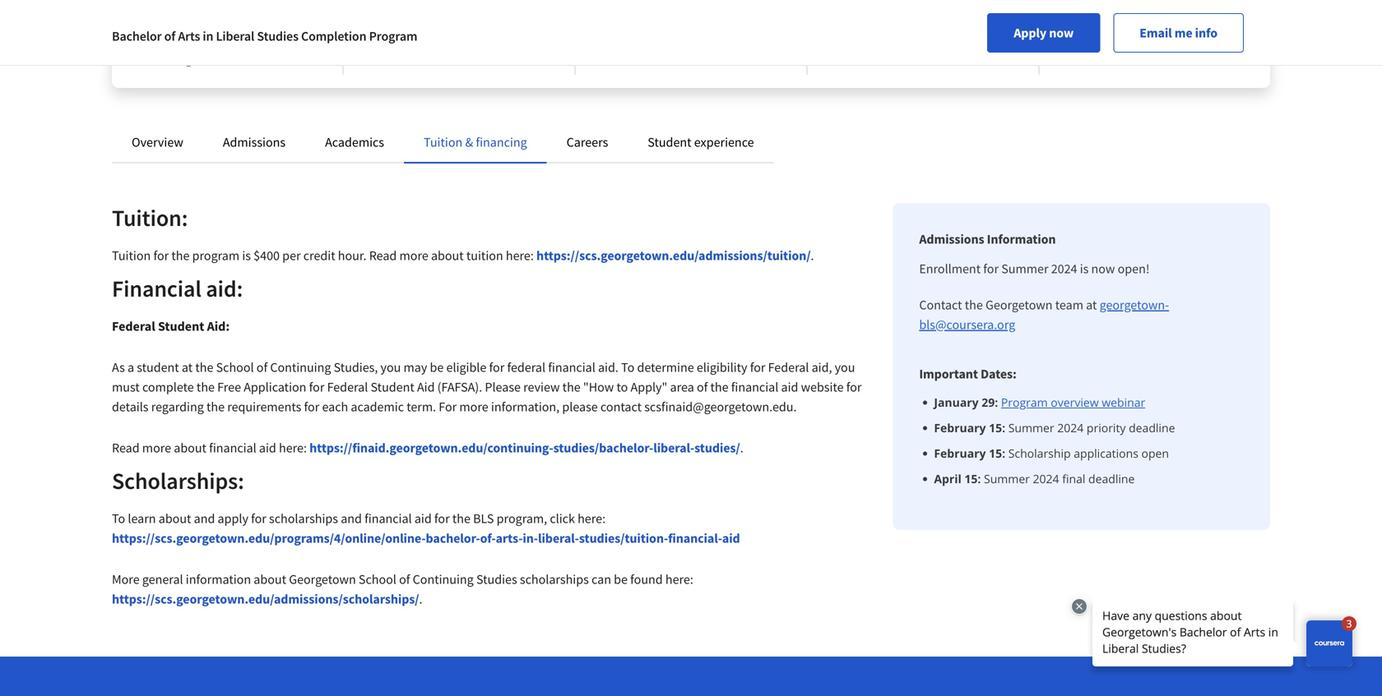 Task type: locate. For each thing, give the bounding box(es) containing it.
per
[[282, 248, 301, 264]]

more up scholarships:
[[142, 440, 171, 457]]

1 vertical spatial liberal-
[[538, 531, 579, 547]]

georgetown up 'https://scs.georgetown.edu/admissions/scholarships/' link
[[289, 572, 356, 588]]

2 vertical spatial federal
[[327, 379, 368, 396]]

to inside as a student at the school of continuing studies, you may be eligible for federal financial aid. to determine eligibility for federal aid, you must complete the free application for federal student aid (fafsa). please review the "how to apply" area of the financial aid website for details regarding the requirements for each academic term. for more information, please contact scsfinaid@georgetown.edu.
[[621, 360, 635, 376]]

federal up a
[[112, 318, 155, 335]]

tuition left &
[[424, 134, 463, 151]]

the inside the to learn about and apply for scholarships and financial aid for the bls program, click here: https://scs.georgetown.edu/programs/4/online/online-bachelor-of-arts-in-liberal-studies/tuition-financial-aid
[[452, 511, 471, 527]]

1 vertical spatial 2024
[[1057, 420, 1084, 436]]

financial
[[112, 274, 201, 303]]

0 vertical spatial now
[[1049, 25, 1074, 41]]

liberal- down the area
[[653, 440, 694, 457]]

list item up priority
[[934, 394, 1244, 411]]

liberal- inside the to learn about and apply for scholarships and financial aid for the bls program, click here: https://scs.georgetown.edu/programs/4/online/online-bachelor-of-arts-in-liberal-studies/tuition-financial-aid
[[538, 531, 579, 547]]

webinar
[[1102, 395, 1145, 411]]

studies,
[[334, 360, 378, 376]]

list
[[926, 394, 1244, 488]]

2024 up team
[[1051, 261, 1077, 277]]

continuing
[[138, 53, 192, 67], [270, 360, 331, 376], [413, 572, 474, 588]]

tuition & financing link
[[424, 134, 527, 151]]

arts
[[178, 28, 200, 44]]

0 vertical spatial february
[[934, 420, 986, 436]]

scholarships
[[269, 511, 338, 527], [520, 572, 589, 588]]

2 you from the left
[[835, 360, 855, 376]]

0 vertical spatial deadline
[[1129, 420, 1175, 436]]

now left open! on the top right of page
[[1091, 261, 1115, 277]]

continuing up the application
[[270, 360, 331, 376]]

1 vertical spatial deadline
[[1088, 471, 1135, 487]]

. for more general information about georgetown school of continuing studies scholarships can be found here: https://scs.georgetown.edu/admissions/scholarships/ .
[[419, 592, 422, 608]]

deadline down applications
[[1088, 471, 1135, 487]]

for up https://scs.georgetown.edu/programs/4/online/online-
[[251, 511, 266, 527]]

2 vertical spatial school
[[359, 572, 396, 588]]

1 horizontal spatial continuing
[[270, 360, 331, 376]]

priority
[[1087, 420, 1126, 436]]

the up bls@coursera.org
[[965, 297, 983, 313]]

1 vertical spatial tuition
[[112, 248, 151, 264]]

0 horizontal spatial from
[[238, 20, 261, 35]]

georgetown down your
[[138, 36, 197, 51]]

regarding
[[151, 399, 204, 415]]

the
[[171, 248, 190, 264], [965, 297, 983, 313], [195, 360, 213, 376], [197, 379, 215, 396], [562, 379, 581, 396], [710, 379, 729, 396], [206, 399, 225, 415], [452, 511, 471, 527]]

january 29: program overview webinar
[[934, 395, 1145, 411]]

the up financial aid:
[[171, 248, 190, 264]]

1 vertical spatial february
[[934, 446, 986, 462]]

0 horizontal spatial more
[[142, 440, 171, 457]]

read down details
[[112, 440, 140, 457]]

1 horizontal spatial scholarships
[[520, 572, 589, 588]]

school inside as a student at the school of continuing studies, you may be eligible for federal financial aid. to determine eligibility for federal aid, you must complete the free application for federal student aid (fafsa). please review the "how to apply" area of the financial aid website for details regarding the requirements for each academic term. for more information, please contact scsfinaid@georgetown.edu.
[[216, 360, 254, 376]]

2024 down the february 15: scholarship applications open
[[1033, 471, 1059, 487]]

1 vertical spatial be
[[614, 572, 628, 588]]

federal left aid, at the right bottom of page
[[768, 360, 809, 376]]

studies/
[[694, 440, 740, 457]]

financial up https://scs.georgetown.edu/programs/4/online/online-bachelor-of-arts-in-liberal-studies/tuition-financial-aid link
[[365, 511, 412, 527]]

1 horizontal spatial georgetown
[[289, 572, 356, 588]]

0 horizontal spatial georgetown
[[138, 36, 197, 51]]

tuition
[[1180, 20, 1213, 35], [466, 248, 503, 264]]

summer down information
[[1001, 261, 1049, 277]]

0 vertical spatial be
[[430, 360, 444, 376]]

2 horizontal spatial .
[[811, 248, 814, 264]]

list item
[[934, 394, 1244, 411], [934, 420, 1244, 437], [934, 445, 1244, 462], [934, 471, 1244, 488]]

and inside learn when and where it works best for you.
[[892, 20, 911, 35]]

works
[[954, 20, 983, 35]]

the down aid:
[[195, 360, 213, 376]]

apply now button
[[987, 13, 1100, 53]]

georgetown down enrollment for summer 2024 is now open!
[[986, 297, 1053, 313]]

program left group
[[369, 28, 417, 44]]

website
[[801, 379, 844, 396]]

tuition up financial
[[112, 248, 151, 264]]

the left free
[[197, 379, 215, 396]]

0 vertical spatial school
[[250, 36, 283, 51]]

of up the application
[[256, 360, 267, 376]]

scholarships left can at the left bottom of page
[[520, 572, 589, 588]]

please
[[562, 399, 598, 415]]

where
[[913, 20, 943, 35]]

2 vertical spatial 2024
[[1033, 471, 1059, 487]]

15: down 29:
[[989, 420, 1005, 436]]

careers link
[[567, 134, 608, 151]]

https://scs.georgetown.edu/programs/4/online/online-bachelor-of-arts-in-liberal-studies/tuition-financial-aid link
[[112, 531, 740, 547]]

at
[[1086, 297, 1097, 313], [182, 360, 193, 376]]

aid.
[[598, 360, 619, 376]]

you right aid, at the right bottom of page
[[835, 360, 855, 376]]

deadline up 'open'
[[1129, 420, 1175, 436]]

0 horizontal spatial tuition
[[112, 248, 151, 264]]

free
[[217, 379, 241, 396]]

https://finaid.georgetown.edu/continuing-
[[309, 440, 553, 457]]

be inside more general information about georgetown school of continuing studies scholarships can be found here: https://scs.georgetown.edu/admissions/scholarships/ .
[[614, 572, 628, 588]]

at up complete
[[182, 360, 193, 376]]

found
[[630, 572, 663, 588]]

continuing inside as a student at the school of continuing studies, you may be eligible for federal financial aid. to determine eligibility for federal aid, you must complete the free application for federal student aid (fafsa). please review the "how to apply" area of the financial aid website for details regarding the requirements for each academic term. for more information, please contact scsfinaid@georgetown.edu.
[[270, 360, 331, 376]]

in right arts
[[203, 28, 213, 44]]

january
[[934, 395, 979, 411]]

0 vertical spatial tuition
[[1180, 20, 1213, 35]]

0 vertical spatial continuing
[[138, 53, 192, 67]]

https://scs.georgetown.edu/admissions/scholarships/
[[112, 592, 419, 608]]

1 horizontal spatial tuition
[[1180, 20, 1213, 35]]

list item up final
[[934, 445, 1244, 462]]

0 horizontal spatial is
[[242, 248, 251, 264]]

tuition for tuition & financing
[[424, 134, 463, 151]]

0 vertical spatial 2024
[[1051, 261, 1077, 277]]

0 vertical spatial to
[[621, 360, 635, 376]]

0 vertical spatial georgetown
[[138, 36, 197, 51]]

more right hour.
[[399, 248, 428, 264]]

studies/tuition-
[[579, 531, 668, 547]]

federal down studies,
[[327, 379, 368, 396]]

you
[[381, 360, 401, 376], [835, 360, 855, 376]]

15: right april on the bottom right of page
[[965, 471, 981, 487]]

1 vertical spatial read
[[112, 440, 140, 457]]

the up "scsfinaid@georgetown.edu."
[[710, 379, 729, 396]]

0 horizontal spatial to
[[112, 511, 125, 527]]

2 horizontal spatial continuing
[[413, 572, 474, 588]]

georgetown for earn your credential from georgetown university school of continuing studies.
[[138, 36, 197, 51]]

1 vertical spatial studies
[[476, 572, 517, 588]]

1 horizontal spatial admissions
[[919, 231, 984, 248]]

1 vertical spatial continuing
[[270, 360, 331, 376]]

1 vertical spatial to
[[112, 511, 125, 527]]

to left learn
[[112, 511, 125, 527]]

program right 29:
[[1001, 395, 1048, 411]]

summer for april
[[984, 471, 1030, 487]]

15: left scholarship
[[989, 446, 1005, 462]]

now inside button
[[1049, 25, 1074, 41]]

1 from from the left
[[238, 20, 261, 35]]

and right 'me'
[[1215, 20, 1233, 35]]

bachelor of arts in liberal studies completion program
[[112, 28, 417, 44]]

1 vertical spatial scholarships
[[520, 572, 589, 588]]

and
[[892, 20, 911, 35], [1215, 20, 1233, 35], [423, 36, 441, 51], [194, 511, 215, 527], [341, 511, 362, 527]]

0 vertical spatial 15:
[[989, 420, 1005, 436]]

1 horizontal spatial be
[[614, 572, 628, 588]]

0 horizontal spatial be
[[430, 360, 444, 376]]

2 list item from the top
[[934, 420, 1244, 437]]

list item containing january 29:
[[934, 394, 1244, 411]]

1 vertical spatial now
[[1091, 261, 1115, 277]]

1 vertical spatial more
[[459, 399, 488, 415]]

you left may
[[381, 360, 401, 376]]

info
[[1195, 25, 1218, 41]]

be inside as a student at the school of continuing studies, you may be eligible for federal financial aid. to determine eligibility for federal aid, you must complete the free application for federal student aid (fafsa). please review the "how to apply" area of the financial aid website for details regarding the requirements for each academic term. for more information, please contact scsfinaid@georgetown.edu.
[[430, 360, 444, 376]]

student
[[648, 134, 692, 151], [158, 318, 204, 335], [371, 379, 414, 396]]

of
[[164, 28, 175, 44], [285, 36, 295, 51], [256, 360, 267, 376], [697, 379, 708, 396], [399, 572, 410, 588]]

school inside more general information about georgetown school of continuing studies scholarships can be found here: https://scs.georgetown.edu/admissions/scholarships/ .
[[359, 572, 396, 588]]

aid:
[[207, 318, 230, 335]]

1 horizontal spatial studies
[[476, 572, 517, 588]]

1 vertical spatial tuition
[[466, 248, 503, 264]]

careers
[[567, 134, 608, 151]]

1 vertical spatial federal
[[768, 360, 809, 376]]

student left experience
[[648, 134, 692, 151]]

overview link
[[132, 134, 183, 151]]

of inside earn your credential from georgetown university school of continuing studies.
[[285, 36, 295, 51]]

4 list item from the top
[[934, 471, 1244, 488]]

arts-
[[496, 531, 523, 547]]

1 horizontal spatial in
[[408, 20, 417, 35]]

0 horizontal spatial admissions
[[223, 134, 286, 151]]

and up https://scs.georgetown.edu/programs/4/online/online-bachelor-of-arts-in-liberal-studies/tuition-financial-aid link
[[341, 511, 362, 527]]

from up payments. at the right top
[[1103, 20, 1126, 35]]

0 vertical spatial admissions
[[223, 134, 286, 151]]

learn
[[128, 511, 156, 527]]

the up please
[[562, 379, 581, 396]]

school up free
[[216, 360, 254, 376]]

from inside the benefit from affordable tuition and flexible payments.
[[1103, 20, 1126, 35]]

for
[[834, 36, 848, 51], [153, 248, 169, 264], [983, 261, 999, 277], [489, 360, 505, 376], [750, 360, 765, 376], [309, 379, 324, 396], [846, 379, 862, 396], [304, 399, 319, 415], [251, 511, 266, 527], [434, 511, 450, 527]]

of down https://scs.georgetown.edu/programs/4/online/online-bachelor-of-arts-in-liberal-studies/tuition-financial-aid link
[[399, 572, 410, 588]]

0 horizontal spatial program
[[369, 28, 417, 44]]

list item down applications
[[934, 471, 1244, 488]]

the up bachelor- on the bottom of page
[[452, 511, 471, 527]]

enrollment for summer 2024 is now open!
[[919, 261, 1150, 277]]

and right when
[[892, 20, 911, 35]]

1 vertical spatial georgetown
[[986, 297, 1053, 313]]

0 horizontal spatial read
[[112, 440, 140, 457]]

0 horizontal spatial now
[[1049, 25, 1074, 41]]

1 vertical spatial admissions
[[919, 231, 984, 248]]

important dates:
[[919, 366, 1017, 383]]

contact the georgetown team at
[[919, 297, 1100, 313]]

1 horizontal spatial program
[[1001, 395, 1048, 411]]

1 vertical spatial summer
[[1008, 420, 1054, 436]]

admissions link
[[223, 134, 286, 151]]

is left $400
[[242, 248, 251, 264]]

february for february 15: summer 2024 priority deadline
[[934, 420, 986, 436]]

eligibility
[[697, 360, 747, 376]]

at inside as a student at the school of continuing studies, you may be eligible for federal financial aid. to determine eligibility for federal aid, you must complete the free application for federal student aid (fafsa). please review the "how to apply" area of the financial aid website for details regarding the requirements for each academic term. for more information, please contact scsfinaid@georgetown.edu.
[[182, 360, 193, 376]]

1 horizontal spatial to
[[621, 360, 635, 376]]

financial down requirements on the left
[[209, 440, 256, 457]]

2 horizontal spatial more
[[459, 399, 488, 415]]

here: inside more general information about georgetown school of continuing studies scholarships can be found here: https://scs.georgetown.edu/admissions/scholarships/ .
[[665, 572, 693, 588]]

0 vertical spatial .
[[811, 248, 814, 264]]

0 horizontal spatial student
[[158, 318, 204, 335]]

and inside the benefit from affordable tuition and flexible payments.
[[1215, 20, 1233, 35]]

program
[[369, 28, 417, 44], [1001, 395, 1048, 411]]

0 horizontal spatial federal
[[112, 318, 155, 335]]

is up team
[[1080, 261, 1089, 277]]

1 horizontal spatial federal
[[327, 379, 368, 396]]

more down (fafsa).
[[459, 399, 488, 415]]

2 february from the top
[[934, 446, 986, 462]]

scholarships up https://scs.georgetown.edu/programs/4/online/online-
[[269, 511, 338, 527]]

2024 down the program overview webinar link
[[1057, 420, 1084, 436]]

2 vertical spatial 15:
[[965, 471, 981, 487]]

student experience link
[[648, 134, 754, 151]]

1 horizontal spatial .
[[740, 440, 743, 457]]

of left completion
[[285, 36, 295, 51]]

in left group
[[408, 20, 417, 35]]

continuing for about
[[413, 572, 474, 588]]

0 vertical spatial read
[[369, 248, 397, 264]]

georgetown inside earn your credential from georgetown university school of continuing studies.
[[138, 36, 197, 51]]

here: inside the to learn about and apply for scholarships and financial aid for the bls program, click here: https://scs.georgetown.edu/programs/4/online/online-bachelor-of-arts-in-liberal-studies/tuition-financial-aid
[[578, 511, 606, 527]]

0 vertical spatial tuition
[[424, 134, 463, 151]]

2 vertical spatial .
[[419, 592, 422, 608]]

0 vertical spatial studies
[[257, 28, 299, 44]]

of inside more general information about georgetown school of continuing studies scholarships can be found here: https://scs.georgetown.edu/admissions/scholarships/ .
[[399, 572, 410, 588]]

financial up "how
[[548, 360, 595, 376]]

from up university at top left
[[238, 20, 261, 35]]

studies down of-
[[476, 572, 517, 588]]

2 vertical spatial continuing
[[413, 572, 474, 588]]

school for the
[[216, 360, 254, 376]]

2 vertical spatial summer
[[984, 471, 1030, 487]]

continuing down arts
[[138, 53, 192, 67]]

0 horizontal spatial continuing
[[138, 53, 192, 67]]

for right website
[[846, 379, 862, 396]]

financial aid:
[[112, 274, 243, 303]]

2 vertical spatial georgetown
[[289, 572, 356, 588]]

2 vertical spatial student
[[371, 379, 414, 396]]

0 horizontal spatial at
[[182, 360, 193, 376]]

more
[[399, 248, 428, 264], [459, 399, 488, 415], [142, 440, 171, 457]]

school right university at top left
[[250, 36, 283, 51]]

program inside list
[[1001, 395, 1048, 411]]

to right the aid. on the left of page
[[621, 360, 635, 376]]

0 vertical spatial more
[[399, 248, 428, 264]]

2024
[[1051, 261, 1077, 277], [1057, 420, 1084, 436], [1033, 471, 1059, 487]]

summer up scholarship
[[1008, 420, 1054, 436]]

1 vertical spatial .
[[740, 440, 743, 457]]

enrollment
[[919, 261, 981, 277]]

0 vertical spatial at
[[1086, 297, 1097, 313]]

program,
[[497, 511, 547, 527]]

https://scs.georgetown.edu/admissions/tuition/ link
[[536, 248, 811, 264]]

school down https://scs.georgetown.edu/programs/4/online/online-bachelor-of-arts-in-liberal-studies/tuition-financial-aid link
[[359, 572, 396, 588]]

for down learn
[[834, 36, 848, 51]]

2 from from the left
[[1103, 20, 1126, 35]]

your
[[163, 20, 185, 35]]

1 february from the top
[[934, 420, 986, 436]]

https://scs.georgetown.edu/admissions/tuition/
[[536, 248, 811, 264]]

0 horizontal spatial studies
[[257, 28, 299, 44]]

student up 'academic'
[[371, 379, 414, 396]]

1 horizontal spatial you
[[835, 360, 855, 376]]

about inside the to learn about and apply for scholarships and financial aid for the bls program, click here: https://scs.georgetown.edu/programs/4/online/online-bachelor-of-arts-in-liberal-studies/tuition-financial-aid
[[159, 511, 191, 527]]

as
[[112, 360, 125, 376]]

1 horizontal spatial tuition
[[424, 134, 463, 151]]

now right apply
[[1049, 25, 1074, 41]]

summer down scholarship
[[984, 471, 1030, 487]]

february down january
[[934, 420, 986, 436]]

financing
[[476, 134, 527, 151]]

for up each
[[309, 379, 324, 396]]

of left arts
[[164, 28, 175, 44]]

deadline for summer 2024 final deadline
[[1088, 471, 1135, 487]]

list item down overview
[[934, 420, 1244, 437]]

0 horizontal spatial tuition
[[466, 248, 503, 264]]

be right may
[[430, 360, 444, 376]]

1 vertical spatial program
[[1001, 395, 1048, 411]]

continuing down bachelor- on the bottom of page
[[413, 572, 474, 588]]

about inside more general information about georgetown school of continuing studies scholarships can be found here: https://scs.georgetown.edu/admissions/scholarships/ .
[[254, 572, 286, 588]]

0 horizontal spatial .
[[419, 592, 422, 608]]

engage in group discussions with professors and peers.
[[370, 20, 529, 51]]

3 list item from the top
[[934, 445, 1244, 462]]

0 horizontal spatial in
[[203, 28, 213, 44]]

can
[[592, 572, 611, 588]]

from
[[238, 20, 261, 35], [1103, 20, 1126, 35]]

february 15: summer 2024 priority deadline
[[934, 420, 1175, 436]]

1 vertical spatial at
[[182, 360, 193, 376]]

and down group
[[423, 36, 441, 51]]

1 horizontal spatial is
[[1080, 261, 1089, 277]]

0 vertical spatial liberal-
[[653, 440, 694, 457]]

"how
[[583, 379, 614, 396]]

1 horizontal spatial student
[[371, 379, 414, 396]]

at right team
[[1086, 297, 1097, 313]]

. inside more general information about georgetown school of continuing studies scholarships can be found here: https://scs.georgetown.edu/admissions/scholarships/ .
[[419, 592, 422, 608]]

1 list item from the top
[[934, 394, 1244, 411]]

a
[[127, 360, 134, 376]]

be right can at the left bottom of page
[[614, 572, 628, 588]]

liberal- down click
[[538, 531, 579, 547]]

1 you from the left
[[381, 360, 401, 376]]

studies right the liberal
[[257, 28, 299, 44]]

the down free
[[206, 399, 225, 415]]

information
[[987, 231, 1056, 248]]

read more about financial aid here: https://finaid.georgetown.edu/continuing-studies/bachelor-liberal-studies/ .
[[112, 440, 743, 457]]

admissions for admissions
[[223, 134, 286, 151]]

2 vertical spatial more
[[142, 440, 171, 457]]

school
[[250, 36, 283, 51], [216, 360, 254, 376], [359, 572, 396, 588]]

0 horizontal spatial liberal-
[[538, 531, 579, 547]]

completion
[[301, 28, 366, 44]]

1 horizontal spatial from
[[1103, 20, 1126, 35]]

student inside as a student at the school of continuing studies, you may be eligible for federal financial aid. to determine eligibility for federal aid, you must complete the free application for federal student aid (fafsa). please review the "how to apply" area of the financial aid website for details regarding the requirements for each academic term. for more information, please contact scsfinaid@georgetown.edu.
[[371, 379, 414, 396]]

more inside as a student at the school of continuing studies, you may be eligible for federal financial aid. to determine eligibility for federal aid, you must complete the free application for federal student aid (fafsa). please review the "how to apply" area of the financial aid website for details regarding the requirements for each academic term. for more information, please contact scsfinaid@georgetown.edu.
[[459, 399, 488, 415]]

0 horizontal spatial you
[[381, 360, 401, 376]]

1 horizontal spatial liberal-
[[653, 440, 694, 457]]

february up april on the bottom right of page
[[934, 446, 986, 462]]

final
[[1062, 471, 1085, 487]]

read
[[369, 248, 397, 264], [112, 440, 140, 457]]

georgetown inside more general information about georgetown school of continuing studies scholarships can be found here: https://scs.georgetown.edu/admissions/scholarships/ .
[[289, 572, 356, 588]]

for left each
[[304, 399, 319, 415]]

student left aid:
[[158, 318, 204, 335]]

0 vertical spatial student
[[648, 134, 692, 151]]

read right hour.
[[369, 248, 397, 264]]

bachelor-
[[426, 531, 480, 547]]

continuing inside earn your credential from georgetown university school of continuing studies.
[[138, 53, 192, 67]]

continuing inside more general information about georgetown school of continuing studies scholarships can be found here: https://scs.georgetown.edu/admissions/scholarships/ .
[[413, 572, 474, 588]]



Task type: vqa. For each thing, say whether or not it's contained in the screenshot.


Task type: describe. For each thing, give the bounding box(es) containing it.
applications
[[1074, 446, 1139, 462]]

must
[[112, 379, 140, 396]]

summer for enrollment
[[1001, 261, 1049, 277]]

apply"
[[631, 379, 667, 396]]

professors
[[370, 36, 420, 51]]

group
[[419, 20, 448, 35]]

you.
[[850, 36, 871, 51]]

continuing for at
[[270, 360, 331, 376]]

tuition & financing
[[424, 134, 527, 151]]

deadline for summer 2024 priority deadline
[[1129, 420, 1175, 436]]

application
[[244, 379, 306, 396]]

when
[[864, 20, 890, 35]]

of right the area
[[697, 379, 708, 396]]

discussions
[[450, 20, 505, 35]]

list item containing april 15:
[[934, 471, 1244, 488]]

2 horizontal spatial federal
[[768, 360, 809, 376]]

program overview webinar link
[[1001, 395, 1145, 411]]

bls
[[473, 511, 494, 527]]

student
[[137, 360, 179, 376]]

details
[[112, 399, 149, 415]]

scsfinaid@georgetown.edu.
[[644, 399, 797, 415]]

click
[[550, 511, 575, 527]]

peers.
[[443, 36, 473, 51]]

april 15: summer 2024 final deadline
[[934, 471, 1135, 487]]

to inside the to learn about and apply for scholarships and financial aid for the bls program, click here: https://scs.georgetown.edu/programs/4/online/online-bachelor-of-arts-in-liberal-studies/tuition-financial-aid
[[112, 511, 125, 527]]

email me info button
[[1113, 13, 1244, 53]]

15: for scholarship applications open
[[989, 446, 1005, 462]]

in-
[[523, 531, 538, 547]]

tuition inside the benefit from affordable tuition and flexible payments.
[[1180, 20, 1213, 35]]

best
[[986, 20, 1006, 35]]

learn when and where it works best for you.
[[834, 20, 1006, 51]]

for up please
[[489, 360, 505, 376]]

studies.
[[194, 53, 233, 67]]

is for $400
[[242, 248, 251, 264]]

email
[[1140, 25, 1172, 41]]

for up bachelor- on the bottom of page
[[434, 511, 450, 527]]

may
[[404, 360, 427, 376]]

admissions information
[[919, 231, 1056, 248]]

1 horizontal spatial read
[[369, 248, 397, 264]]

financial inside the to learn about and apply for scholarships and financial aid for the bls program, click here: https://scs.georgetown.edu/programs/4/online/online-bachelor-of-arts-in-liberal-studies/tuition-financial-aid
[[365, 511, 412, 527]]

overview
[[132, 134, 183, 151]]

be for can
[[614, 572, 628, 588]]

me
[[1175, 25, 1193, 41]]

february for february 15: scholarship applications open
[[934, 446, 986, 462]]

more general information about georgetown school of continuing studies scholarships can be found here: https://scs.georgetown.edu/admissions/scholarships/ .
[[112, 572, 693, 608]]

https://scs.georgetown.edu/programs/4/online/online-
[[112, 531, 426, 547]]

scholarships inside the to learn about and apply for scholarships and financial aid for the bls program, click here: https://scs.georgetown.edu/programs/4/online/online-bachelor-of-arts-in-liberal-studies/tuition-financial-aid
[[269, 511, 338, 527]]

credential
[[187, 20, 236, 35]]

area
[[670, 379, 694, 396]]

eligible
[[446, 360, 486, 376]]

for right eligibility
[[750, 360, 765, 376]]

studies inside more general information about georgetown school of continuing studies scholarships can be found here: https://scs.georgetown.edu/admissions/scholarships/ .
[[476, 572, 517, 588]]

aid inside as a student at the school of continuing studies, you may be eligible for federal financial aid. to determine eligibility for federal aid, you must complete the free application for federal student aid (fafsa). please review the "how to apply" area of the financial aid website for details regarding the requirements for each academic term. for more information, please contact scsfinaid@georgetown.edu.
[[781, 379, 798, 396]]

as a student at the school of continuing studies, you may be eligible for federal financial aid. to determine eligibility for federal aid, you must complete the free application for federal student aid (fafsa). please review the "how to apply" area of the financial aid website for details regarding the requirements for each academic term. for more information, please contact scsfinaid@georgetown.edu.
[[112, 360, 862, 415]]

tuition for tuition for the program is $400 per credit hour. read more about tuition here: https://scs.georgetown.edu/admissions/tuition/ .
[[112, 248, 151, 264]]

earn your credential from georgetown university school of continuing studies.
[[138, 20, 295, 67]]

2 horizontal spatial student
[[648, 134, 692, 151]]

for
[[439, 399, 457, 415]]

school for georgetown
[[359, 572, 396, 588]]

for up financial
[[153, 248, 169, 264]]

term.
[[407, 399, 436, 415]]

https://scs.georgetown.edu/admissions/scholarships/ link
[[112, 592, 419, 608]]

hour.
[[338, 248, 367, 264]]

admissions for admissions information
[[919, 231, 984, 248]]

apply now
[[1014, 25, 1074, 41]]

please
[[485, 379, 521, 396]]

0 vertical spatial program
[[369, 28, 417, 44]]

1 horizontal spatial at
[[1086, 297, 1097, 313]]

1 vertical spatial student
[[158, 318, 204, 335]]

credit
[[303, 248, 335, 264]]

affordable
[[1128, 20, 1178, 35]]

1 horizontal spatial more
[[399, 248, 428, 264]]

academics
[[325, 134, 384, 151]]

earn
[[138, 20, 160, 35]]

summer for february
[[1008, 420, 1054, 436]]

financial down eligibility
[[731, 379, 779, 396]]

georgetown- bls@coursera.org link
[[919, 297, 1169, 333]]

apply
[[1014, 25, 1047, 41]]

with
[[508, 20, 529, 35]]

$400
[[254, 248, 280, 264]]

program
[[192, 248, 240, 264]]

financial-
[[668, 531, 722, 547]]

15: for summer 2024 final deadline
[[965, 471, 981, 487]]

april
[[934, 471, 962, 487]]

to learn about and apply for scholarships and financial aid for the bls program, click here: https://scs.georgetown.edu/programs/4/online/online-bachelor-of-arts-in-liberal-studies/tuition-financial-aid
[[112, 511, 740, 547]]

apply
[[218, 511, 248, 527]]

federal
[[507, 360, 545, 376]]

be for may
[[430, 360, 444, 376]]

contact
[[919, 297, 962, 313]]

. for tuition for the program is $400 per credit hour. read more about tuition here: https://scs.georgetown.edu/admissions/tuition/ .
[[811, 248, 814, 264]]

georgetown- bls@coursera.org
[[919, 297, 1169, 333]]

school inside earn your credential from georgetown university school of continuing studies.
[[250, 36, 283, 51]]

2 horizontal spatial georgetown
[[986, 297, 1053, 313]]

georgetown for more general information about georgetown school of continuing studies scholarships can be found here: https://scs.georgetown.edu/admissions/scholarships/ .
[[289, 572, 356, 588]]

academics link
[[325, 134, 384, 151]]

of-
[[480, 531, 496, 547]]

february 15: scholarship applications open
[[934, 446, 1169, 462]]

list containing january 29:
[[926, 394, 1244, 488]]

aid:
[[206, 274, 243, 303]]

payments.
[[1103, 36, 1154, 51]]

2024 for is
[[1051, 261, 1077, 277]]

general
[[142, 572, 183, 588]]

studies/bachelor-
[[553, 440, 653, 457]]

is for now
[[1080, 261, 1089, 277]]

and left 'apply'
[[194, 511, 215, 527]]

scholarships inside more general information about georgetown school of continuing studies scholarships can be found here: https://scs.georgetown.edu/admissions/scholarships/ .
[[520, 572, 589, 588]]

georgetown-
[[1100, 297, 1169, 313]]

from inside earn your credential from georgetown university school of continuing studies.
[[238, 20, 261, 35]]

email me info
[[1140, 25, 1218, 41]]

dates:
[[981, 366, 1017, 383]]

and inside engage in group discussions with professors and peers.
[[423, 36, 441, 51]]

overview
[[1051, 395, 1099, 411]]

1 horizontal spatial now
[[1091, 261, 1115, 277]]

for inside learn when and where it works best for you.
[[834, 36, 848, 51]]

determine
[[637, 360, 694, 376]]

information,
[[491, 399, 560, 415]]

2024 for priority
[[1057, 420, 1084, 436]]

in inside engage in group discussions with professors and peers.
[[408, 20, 417, 35]]

15: for summer 2024 priority deadline
[[989, 420, 1005, 436]]

bls@coursera.org
[[919, 317, 1015, 333]]

review
[[523, 379, 560, 396]]

for down "admissions information"
[[983, 261, 999, 277]]

https://finaid.georgetown.edu/continuing-studies/bachelor-liberal-studies/ link
[[309, 440, 740, 457]]

contact
[[601, 399, 642, 415]]

2024 for final
[[1033, 471, 1059, 487]]

(fafsa).
[[437, 379, 482, 396]]

open!
[[1118, 261, 1150, 277]]

scholarship
[[1008, 446, 1071, 462]]

benefit
[[1066, 20, 1101, 35]]

scholarships:
[[112, 467, 244, 496]]

open
[[1142, 446, 1169, 462]]

academic
[[351, 399, 404, 415]]



